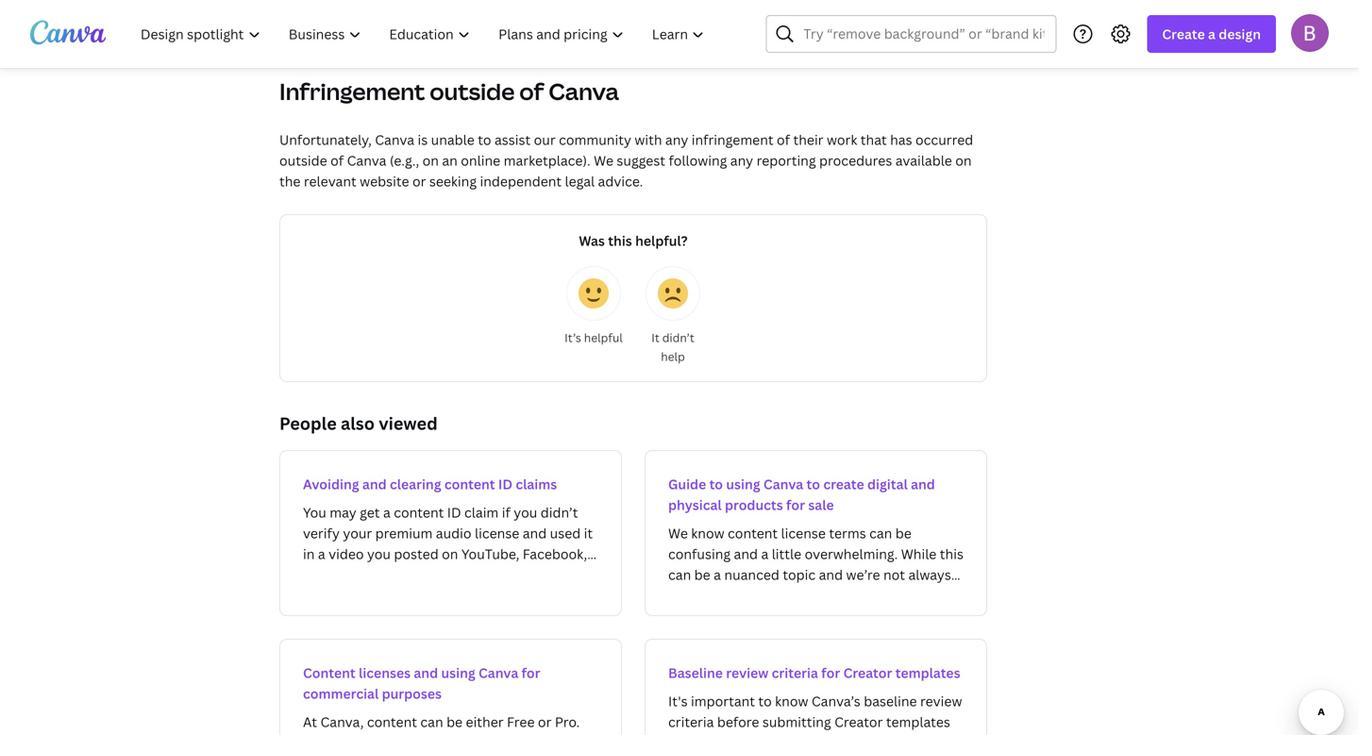 Task type: vqa. For each thing, say whether or not it's contained in the screenshot.
Was
yes



Task type: locate. For each thing, give the bounding box(es) containing it.
relevant
[[304, 172, 357, 190]]

outside inside the unfortunately, canva is unable to assist our community with any infringement of their work that has occurred outside of canva (e.g., on an online marketplace). we suggest following any reporting procedures available on the relevant website or seeking independent legal advice.
[[279, 152, 327, 169]]

using inside content licenses and using canva for commercial purposes
[[441, 664, 475, 682]]

1 vertical spatial outside
[[279, 152, 327, 169]]

0 vertical spatial outside
[[430, 76, 515, 107]]

of up reporting
[[777, 131, 790, 149]]

0 vertical spatial of
[[519, 76, 544, 107]]

using up products
[[726, 475, 760, 493]]

and
[[362, 475, 387, 493], [911, 475, 935, 493], [414, 664, 438, 682]]

products
[[725, 496, 783, 514]]

on left an
[[423, 152, 439, 169]]

2 horizontal spatial to
[[807, 475, 820, 493]]

viewed
[[379, 412, 438, 435]]

avoiding and clearing content id claims
[[303, 475, 557, 493]]

didn't
[[662, 330, 695, 345]]

to up online
[[478, 131, 491, 149]]

outside up the
[[279, 152, 327, 169]]

to for unable
[[478, 131, 491, 149]]

canva
[[549, 76, 619, 107], [375, 131, 414, 149], [347, 152, 387, 169], [764, 475, 803, 493], [479, 664, 518, 682]]

Try "remove background" or "brand kit" search field
[[804, 16, 1044, 52]]

0 horizontal spatial outside
[[279, 152, 327, 169]]

to inside the unfortunately, canva is unable to assist our community with any infringement of their work that has occurred outside of canva (e.g., on an online marketplace). we suggest following any reporting procedures available on the relevant website or seeking independent legal advice.
[[478, 131, 491, 149]]

1 horizontal spatial using
[[726, 475, 760, 493]]

outside
[[430, 76, 515, 107], [279, 152, 327, 169]]

1 vertical spatial using
[[441, 664, 475, 682]]

of up our
[[519, 76, 544, 107]]

2 horizontal spatial of
[[777, 131, 790, 149]]

sale
[[808, 496, 834, 514]]

commercial
[[303, 685, 379, 703]]

seeking
[[429, 172, 477, 190]]

clearing
[[390, 475, 441, 493]]

1 on from the left
[[423, 152, 439, 169]]

baseline
[[668, 664, 723, 682]]

create a design
[[1162, 25, 1261, 43]]

0 vertical spatial any
[[665, 131, 688, 149]]

for
[[786, 496, 805, 514], [522, 664, 540, 682], [821, 664, 840, 682]]

0 horizontal spatial using
[[441, 664, 475, 682]]

of
[[519, 76, 544, 107], [777, 131, 790, 149], [331, 152, 344, 169]]

outside up "unable" at the top of page
[[430, 76, 515, 107]]

create a design button
[[1147, 15, 1276, 53]]

unable
[[431, 131, 475, 149]]

review
[[726, 664, 769, 682]]

their
[[793, 131, 824, 149]]

(e.g.,
[[390, 152, 419, 169]]

and up 'purposes'
[[414, 664, 438, 682]]

using up 'purposes'
[[441, 664, 475, 682]]

templates
[[896, 664, 961, 682]]

and inside guide to using canva to create digital and physical products for sale
[[911, 475, 935, 493]]

any
[[665, 131, 688, 149], [730, 152, 753, 169]]

0 horizontal spatial to
[[478, 131, 491, 149]]

online
[[461, 152, 500, 169]]

1 horizontal spatial of
[[519, 76, 544, 107]]

for inside guide to using canva to create digital and physical products for sale
[[786, 496, 805, 514]]

reporting
[[757, 152, 816, 169]]

1 horizontal spatial and
[[414, 664, 438, 682]]

it's
[[565, 330, 581, 345]]

and left clearing at the bottom of page
[[362, 475, 387, 493]]

it's helpful
[[565, 330, 623, 345]]

unfortunately,
[[279, 131, 372, 149]]

on down occurred
[[956, 152, 972, 169]]

people
[[279, 412, 337, 435]]

2 vertical spatial of
[[331, 152, 344, 169]]

1 vertical spatial of
[[777, 131, 790, 149]]

independent
[[480, 172, 562, 190]]

any down infringement
[[730, 152, 753, 169]]

to
[[478, 131, 491, 149], [709, 475, 723, 493], [807, 475, 820, 493]]

baseline review criteria for creator templates link
[[645, 639, 987, 735]]

create
[[823, 475, 864, 493]]

this
[[608, 232, 632, 250]]

work
[[827, 131, 857, 149]]

content licenses and using canva for commercial purposes
[[303, 664, 540, 703]]

content licenses and using canva for commercial purposes link
[[279, 639, 622, 735]]

available
[[896, 152, 952, 169]]

on
[[423, 152, 439, 169], [956, 152, 972, 169]]

guide
[[668, 475, 706, 493]]

1 horizontal spatial any
[[730, 152, 753, 169]]

any right "with"
[[665, 131, 688, 149]]

purposes
[[382, 685, 442, 703]]

baseline review criteria for creator templates
[[668, 664, 961, 682]]

2 horizontal spatial for
[[821, 664, 840, 682]]

🙂 image
[[579, 278, 609, 309]]

a
[[1208, 25, 1216, 43]]

1 horizontal spatial for
[[786, 496, 805, 514]]

website
[[360, 172, 409, 190]]

to right guide
[[709, 475, 723, 493]]

marketplace).
[[504, 152, 591, 169]]

of up the relevant
[[331, 152, 344, 169]]

2 horizontal spatial and
[[911, 475, 935, 493]]

0 horizontal spatial any
[[665, 131, 688, 149]]

to up 'sale'
[[807, 475, 820, 493]]

create
[[1162, 25, 1205, 43]]

0 vertical spatial using
[[726, 475, 760, 493]]

unfortunately, canva is unable to assist our community with any infringement of their work that has occurred outside of canva (e.g., on an online marketplace). we suggest following any reporting procedures available on the relevant website or seeking independent legal advice.
[[279, 131, 973, 190]]

0 horizontal spatial on
[[423, 152, 439, 169]]

infringement
[[692, 131, 774, 149]]

guide to using canva to create digital and physical products for sale link
[[645, 450, 987, 616]]

using
[[726, 475, 760, 493], [441, 664, 475, 682]]

1 horizontal spatial on
[[956, 152, 972, 169]]

0 horizontal spatial for
[[522, 664, 540, 682]]

design
[[1219, 25, 1261, 43]]

has
[[890, 131, 912, 149]]

and right digital
[[911, 475, 935, 493]]

legal
[[565, 172, 595, 190]]

digital
[[867, 475, 908, 493]]

an
[[442, 152, 458, 169]]

was this helpful?
[[579, 232, 688, 250]]

claims
[[516, 475, 557, 493]]



Task type: describe. For each thing, give the bounding box(es) containing it.
assist
[[495, 131, 531, 149]]

licenses
[[359, 664, 411, 682]]

procedures
[[819, 152, 892, 169]]

and inside content licenses and using canva for commercial purposes
[[414, 664, 438, 682]]

helpful?
[[635, 232, 688, 250]]

our
[[534, 131, 556, 149]]

the
[[279, 172, 301, 190]]

with
[[635, 131, 662, 149]]

creator
[[843, 664, 892, 682]]

community
[[559, 131, 631, 149]]

content
[[444, 475, 495, 493]]

is
[[418, 131, 428, 149]]

infringement outside of canva
[[279, 76, 619, 107]]

we
[[594, 152, 614, 169]]

😔 image
[[658, 278, 688, 309]]

people also viewed
[[279, 412, 438, 435]]

guide to using canva to create digital and physical products for sale
[[668, 475, 935, 514]]

bob builder image
[[1291, 14, 1329, 52]]

avoiding and clearing content id claims link
[[279, 450, 622, 616]]

0 horizontal spatial and
[[362, 475, 387, 493]]

help
[[661, 349, 685, 364]]

canva inside content licenses and using canva for commercial purposes
[[479, 664, 518, 682]]

1 horizontal spatial outside
[[430, 76, 515, 107]]

for inside content licenses and using canva for commercial purposes
[[522, 664, 540, 682]]

it
[[652, 330, 660, 345]]

suggest
[[617, 152, 666, 169]]

1 horizontal spatial to
[[709, 475, 723, 493]]

or
[[412, 172, 426, 190]]

occurred
[[916, 131, 973, 149]]

it didn't help
[[652, 330, 695, 364]]

helpful
[[584, 330, 623, 345]]

advice.
[[598, 172, 643, 190]]

avoiding
[[303, 475, 359, 493]]

was
[[579, 232, 605, 250]]

also
[[341, 412, 375, 435]]

using inside guide to using canva to create digital and physical products for sale
[[726, 475, 760, 493]]

following
[[669, 152, 727, 169]]

infringement
[[279, 76, 425, 107]]

top level navigation element
[[128, 15, 721, 53]]

canva inside guide to using canva to create digital and physical products for sale
[[764, 475, 803, 493]]

physical
[[668, 496, 722, 514]]

content
[[303, 664, 356, 682]]

0 horizontal spatial of
[[331, 152, 344, 169]]

2 on from the left
[[956, 152, 972, 169]]

that
[[861, 131, 887, 149]]

to for canva
[[807, 475, 820, 493]]

criteria
[[772, 664, 818, 682]]

id
[[498, 475, 513, 493]]

1 vertical spatial any
[[730, 152, 753, 169]]



